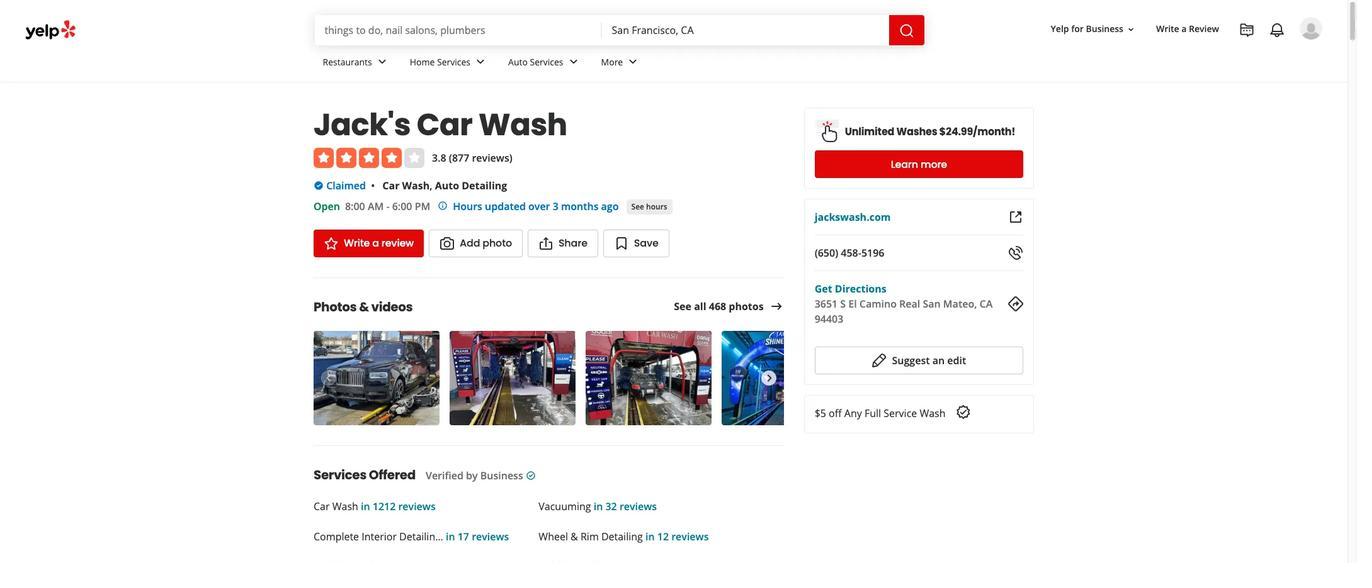 Task type: locate. For each thing, give the bounding box(es) containing it.
0 horizontal spatial write
[[344, 236, 370, 251]]

yelp for business
[[1051, 23, 1124, 35]]

0 vertical spatial car
[[417, 104, 473, 146]]

24 chevron down v2 image
[[375, 54, 390, 70], [473, 54, 488, 70], [626, 54, 641, 70]]

2 24 chevron down v2 image from the left
[[473, 54, 488, 70]]

edit
[[947, 354, 966, 368]]

reviews right 17
[[472, 530, 509, 544]]

3.8 (877 reviews)
[[432, 151, 512, 165]]

24 phone v2 image
[[1008, 246, 1023, 261]]

0 horizontal spatial photo of jack's car wash - san mateo, ca, us. image
[[450, 331, 576, 426]]

auto inside business categories element
[[508, 56, 528, 68]]

auto left 24 chevron down v2 image
[[508, 56, 528, 68]]

0 horizontal spatial none field
[[325, 23, 592, 37]]

write inside user actions element
[[1156, 23, 1179, 35]]

0 horizontal spatial services
[[314, 467, 367, 484]]

(650) 458-5196
[[815, 246, 885, 260]]

detailing down in 32 reviews link
[[601, 530, 643, 544]]

wheel & rim detailing in 12 reviews
[[539, 530, 709, 544]]

write right 24 star v2 'icon'
[[344, 236, 370, 251]]

a
[[1182, 23, 1187, 35], [372, 236, 379, 251]]

updated
[[485, 200, 526, 213]]

business inside button
[[1086, 23, 1124, 35]]

& for videos
[[359, 299, 369, 316]]

home services
[[410, 56, 470, 68]]

home
[[410, 56, 435, 68]]

write a review link
[[1151, 18, 1224, 41]]

ago
[[601, 200, 619, 213]]

0 vertical spatial a
[[1182, 23, 1187, 35]]

off
[[829, 407, 842, 421]]

jackswash.com link
[[815, 210, 891, 224]]

24 chevron down v2 image down find field
[[473, 54, 488, 70]]

2 horizontal spatial services
[[530, 56, 563, 68]]

reviews
[[398, 500, 436, 514], [620, 500, 657, 514], [472, 530, 509, 544], [671, 530, 709, 544]]

24 arrow right v2 image
[[769, 299, 784, 314]]

16 info v2 image
[[438, 201, 448, 211]]

business left 16 checkmark badged v2 image
[[480, 469, 523, 483]]

24 chevron down v2 image for restaurants
[[375, 54, 390, 70]]

info alert
[[438, 199, 619, 214]]

1 horizontal spatial none field
[[612, 23, 879, 37]]

see inside see hours link
[[631, 201, 644, 212]]

detailing up hours on the top of the page
[[462, 179, 507, 193]]

notifications image
[[1270, 23, 1285, 38]]

0 horizontal spatial &
[[359, 299, 369, 316]]

detailing
[[462, 179, 507, 193], [601, 530, 643, 544]]

in
[[361, 500, 370, 514], [594, 500, 603, 514], [446, 530, 455, 544], [646, 530, 655, 544]]

24 chevron down v2 image right restaurants
[[375, 54, 390, 70]]

see left hours
[[631, 201, 644, 212]]

a for review
[[1182, 23, 1187, 35]]

1 24 chevron down v2 image from the left
[[375, 54, 390, 70]]

yelp
[[1051, 23, 1069, 35]]

car for 1212
[[314, 500, 330, 514]]

1 vertical spatial car
[[382, 179, 400, 193]]

& left videos
[[359, 299, 369, 316]]

1 vertical spatial business
[[480, 469, 523, 483]]

0 horizontal spatial a
[[372, 236, 379, 251]]

0 horizontal spatial 24 chevron down v2 image
[[375, 54, 390, 70]]

write for write a review
[[1156, 23, 1179, 35]]

None search field
[[315, 15, 927, 45]]

1 horizontal spatial photo of jack's car wash - san mateo, ca, us. image
[[586, 331, 712, 426]]

hours
[[646, 201, 667, 212]]

1 horizontal spatial detailing
[[601, 530, 643, 544]]

car wash link
[[382, 179, 430, 193]]

wash up complete
[[332, 500, 358, 514]]

24 chevron down v2 image inside restaurants link
[[375, 54, 390, 70]]

24 camera v2 image
[[440, 236, 455, 251]]

interior
[[362, 530, 397, 544]]

3 24 chevron down v2 image from the left
[[626, 54, 641, 70]]

2 none field from the left
[[612, 23, 879, 37]]

see all 468 photos
[[674, 300, 764, 314]]

photos
[[314, 299, 357, 316]]

0 vertical spatial see
[[631, 201, 644, 212]]

in left 32
[[594, 500, 603, 514]]

1 vertical spatial &
[[571, 530, 578, 544]]

0 horizontal spatial business
[[480, 469, 523, 483]]

auto services
[[508, 56, 563, 68]]

1 horizontal spatial a
[[1182, 23, 1187, 35]]

detailin…
[[399, 530, 443, 544]]

0 vertical spatial &
[[359, 299, 369, 316]]

24 check in v2 image
[[956, 405, 971, 420]]

a left "review" at the top of page
[[372, 236, 379, 251]]

car up -
[[382, 179, 400, 193]]

1 vertical spatial a
[[372, 236, 379, 251]]

1 vertical spatial write
[[344, 236, 370, 251]]

in 17 reviews link
[[443, 530, 509, 544]]

1 horizontal spatial business
[[1086, 23, 1124, 35]]

0 vertical spatial write
[[1156, 23, 1179, 35]]

in 12 reviews link
[[643, 530, 709, 544]]

car inside "services offered" element
[[314, 500, 330, 514]]

(650)
[[815, 246, 838, 260]]

1 horizontal spatial write
[[1156, 23, 1179, 35]]

directions
[[835, 282, 887, 296]]

1 vertical spatial see
[[674, 300, 692, 314]]

services
[[437, 56, 470, 68], [530, 56, 563, 68], [314, 467, 367, 484]]

see
[[631, 201, 644, 212], [674, 300, 692, 314]]

car for auto
[[382, 179, 400, 193]]

more link
[[591, 45, 651, 82]]

services left 24 chevron down v2 image
[[530, 56, 563, 68]]

2 vertical spatial car
[[314, 500, 330, 514]]

1 horizontal spatial car
[[382, 179, 400, 193]]

24 chevron down v2 image right more
[[626, 54, 641, 70]]

open 8:00 am - 6:00 pm
[[314, 200, 430, 213]]

write a review link
[[314, 230, 424, 258]]

see for see hours
[[631, 201, 644, 212]]

auto
[[508, 56, 528, 68], [435, 179, 459, 193]]

hours
[[453, 200, 482, 213]]

home services link
[[400, 45, 498, 82]]

16 claim filled v2 image
[[314, 181, 324, 191]]

write for write a review
[[344, 236, 370, 251]]

& left rim
[[571, 530, 578, 544]]

None field
[[325, 23, 592, 37], [612, 23, 879, 37]]

in left 1212
[[361, 500, 370, 514]]

business for verified by business
[[480, 469, 523, 483]]

2 horizontal spatial 24 chevron down v2 image
[[626, 54, 641, 70]]

restaurants
[[323, 56, 372, 68]]

in left 17
[[446, 530, 455, 544]]

san
[[923, 297, 941, 311]]

services right home
[[437, 56, 470, 68]]

see inside see all 468 photos 'link'
[[674, 300, 692, 314]]

more
[[921, 157, 947, 172]]

write left review
[[1156, 23, 1179, 35]]

wash
[[479, 104, 567, 146], [402, 179, 430, 193], [920, 407, 946, 421], [332, 500, 358, 514]]

1 vertical spatial detailing
[[601, 530, 643, 544]]

real
[[899, 297, 920, 311]]

mateo,
[[943, 297, 977, 311]]

24 chevron down v2 image inside more link
[[626, 54, 641, 70]]

3651
[[815, 297, 838, 311]]

0 horizontal spatial auto
[[435, 179, 459, 193]]

business left the 16 chevron down v2 icon
[[1086, 23, 1124, 35]]

,
[[430, 179, 432, 193]]

1 none field from the left
[[325, 23, 592, 37]]

verified
[[426, 469, 463, 483]]

1 horizontal spatial &
[[571, 530, 578, 544]]

car wash in 1212 reviews
[[314, 500, 436, 514]]

&
[[359, 299, 369, 316], [571, 530, 578, 544]]

1 horizontal spatial see
[[674, 300, 692, 314]]

in 1212 reviews link
[[358, 500, 436, 514]]

& for rim
[[571, 530, 578, 544]]

car up complete
[[314, 500, 330, 514]]

write
[[1156, 23, 1179, 35], [344, 236, 370, 251]]

0 vertical spatial business
[[1086, 23, 1124, 35]]

0 horizontal spatial detailing
[[462, 179, 507, 193]]

24 chevron down v2 image for more
[[626, 54, 641, 70]]

auto services link
[[498, 45, 591, 82]]

for
[[1071, 23, 1084, 35]]

ca
[[980, 297, 993, 311]]

& inside "services offered" element
[[571, 530, 578, 544]]

a for review
[[372, 236, 379, 251]]

$5
[[815, 407, 826, 421]]

a left review
[[1182, 23, 1187, 35]]

0 vertical spatial detailing
[[462, 179, 507, 193]]

learn more link
[[815, 151, 1023, 178]]

photo
[[483, 236, 512, 251]]

get
[[815, 282, 832, 296]]

save button
[[603, 230, 669, 258]]

1 horizontal spatial services
[[437, 56, 470, 68]]

business inside "services offered" element
[[480, 469, 523, 483]]

jack's car wash
[[314, 104, 567, 146]]

0 vertical spatial auto
[[508, 56, 528, 68]]

photo of jack's car wash - san mateo, ca, us. image
[[450, 331, 576, 426], [586, 331, 712, 426]]

claimed
[[326, 179, 366, 193]]

reviews up detailin…
[[398, 500, 436, 514]]

0 horizontal spatial car
[[314, 500, 330, 514]]

24 chevron down v2 image inside home services link
[[473, 54, 488, 70]]

auto right ","
[[435, 179, 459, 193]]

services for auto services
[[530, 56, 563, 68]]

services up car wash in 1212 reviews
[[314, 467, 367, 484]]

1 horizontal spatial auto
[[508, 56, 528, 68]]

pm
[[415, 200, 430, 213]]

see left the all
[[674, 300, 692, 314]]

32
[[606, 500, 617, 514]]

24 share v2 image
[[538, 236, 554, 251]]

add photo link
[[429, 230, 523, 258]]

wash up reviews)
[[479, 104, 567, 146]]

1 horizontal spatial 24 chevron down v2 image
[[473, 54, 488, 70]]

0 horizontal spatial see
[[631, 201, 644, 212]]

in left 12
[[646, 530, 655, 544]]

car up the 3.8 on the left of the page
[[417, 104, 473, 146]]



Task type: vqa. For each thing, say whether or not it's contained in the screenshot.
rightmost The Business
yes



Task type: describe. For each thing, give the bounding box(es) containing it.
write a review
[[1156, 23, 1219, 35]]

over
[[528, 200, 550, 213]]

suggest
[[892, 354, 930, 368]]

1 photo of jack's car wash - san mateo, ca, us. image from the left
[[450, 331, 576, 426]]

previous image
[[321, 371, 335, 386]]

$5 off any full service wash
[[815, 407, 946, 421]]

photos & videos
[[314, 299, 413, 316]]

search image
[[899, 23, 914, 38]]

complete
[[314, 530, 359, 544]]

1212
[[373, 500, 396, 514]]

see hours
[[631, 201, 667, 212]]

review
[[1189, 23, 1219, 35]]

write a review
[[344, 236, 414, 251]]

24 directions v2 image
[[1008, 297, 1023, 312]]

jackswash.com
[[815, 210, 891, 224]]

24 save outline v2 image
[[614, 236, 629, 251]]

Near text field
[[612, 23, 879, 37]]

learn
[[891, 157, 918, 172]]

open
[[314, 200, 340, 213]]

17
[[458, 530, 469, 544]]

unlimited
[[845, 124, 894, 139]]

24 chevron down v2 image
[[566, 54, 581, 70]]

(877
[[449, 151, 469, 165]]

wash inside "services offered" element
[[332, 500, 358, 514]]

suggest an edit button
[[815, 347, 1023, 375]]

photo of jack's car wash - san mateo, ca, us. rolls in dirty, and rolls out clean! image
[[314, 331, 440, 426]]

see for see all 468 photos
[[674, 300, 692, 314]]

car wash , auto detailing
[[382, 179, 507, 193]]

2 horizontal spatial car
[[417, 104, 473, 146]]

94403
[[815, 312, 843, 326]]

8:00
[[345, 200, 365, 213]]

restaurants link
[[313, 45, 400, 82]]

nolan p. image
[[1300, 17, 1323, 40]]

user actions element
[[1041, 16, 1340, 93]]

auto detailing link
[[435, 179, 507, 193]]

5196
[[861, 246, 885, 260]]

save
[[634, 236, 659, 251]]

Find text field
[[325, 23, 592, 37]]

el
[[849, 297, 857, 311]]

6:00
[[392, 200, 412, 213]]

next image
[[762, 371, 776, 386]]

photos
[[729, 300, 764, 314]]

none field near
[[612, 23, 879, 37]]

wash up pm in the left of the page
[[402, 179, 430, 193]]

more
[[601, 56, 623, 68]]

offered
[[369, 467, 416, 484]]

any
[[844, 407, 862, 421]]

24 star v2 image
[[324, 236, 339, 251]]

16 chevron down v2 image
[[1126, 24, 1136, 34]]

24 external link v2 image
[[1008, 210, 1023, 225]]

camino
[[860, 297, 897, 311]]

share button
[[528, 230, 598, 258]]

$24.99/month!
[[939, 124, 1015, 139]]

reviews right 32
[[620, 500, 657, 514]]

unlimited washes $24.99/month!
[[845, 124, 1015, 139]]

jack's
[[314, 104, 411, 146]]

business categories element
[[313, 45, 1323, 82]]

-
[[386, 200, 390, 213]]

all
[[694, 300, 706, 314]]

16 checkmark badged v2 image
[[526, 471, 536, 481]]

s
[[840, 297, 846, 311]]

service
[[884, 407, 917, 421]]

full
[[865, 407, 881, 421]]

2 photo of jack's car wash - san mateo, ca, us. image from the left
[[586, 331, 712, 426]]

services offered
[[314, 467, 416, 484]]

none field find
[[325, 23, 592, 37]]

reviews)
[[472, 151, 512, 165]]

reviews right 12
[[671, 530, 709, 544]]

business for yelp for business
[[1086, 23, 1124, 35]]

yelp for business button
[[1046, 18, 1141, 41]]

3
[[553, 200, 559, 213]]

24 chevron down v2 image for home services
[[473, 54, 488, 70]]

add
[[460, 236, 480, 251]]

12
[[657, 530, 669, 544]]

vacuuming in 32 reviews
[[539, 500, 657, 514]]

vacuuming
[[539, 500, 591, 514]]

detailing inside "services offered" element
[[601, 530, 643, 544]]

complete interior detailin… in 17 reviews
[[314, 530, 509, 544]]

verified by business
[[426, 469, 523, 483]]

3.8
[[432, 151, 446, 165]]

hours updated over 3 months ago
[[453, 200, 619, 213]]

in 32 reviews link
[[591, 500, 657, 514]]

3.8 star rating image
[[314, 148, 424, 168]]

projects image
[[1239, 23, 1255, 38]]

review
[[381, 236, 414, 251]]

see all 468 photos link
[[674, 299, 784, 314]]

wheel
[[539, 530, 568, 544]]

24 pencil v2 image
[[872, 353, 887, 368]]

468
[[709, 300, 726, 314]]

washes
[[896, 124, 937, 139]]

see hours link
[[626, 200, 672, 215]]

get directions 3651 s el camino real san mateo, ca 94403
[[815, 282, 993, 326]]

photos & videos element
[[293, 278, 848, 428]]

suggest an edit
[[892, 354, 966, 368]]

wash left 24 check in v2 icon
[[920, 407, 946, 421]]

am
[[368, 200, 384, 213]]

1 vertical spatial auto
[[435, 179, 459, 193]]

services for home services
[[437, 56, 470, 68]]

get directions link
[[815, 282, 887, 296]]

months
[[561, 200, 599, 213]]

learn more
[[891, 157, 947, 172]]

services offered element
[[293, 446, 784, 564]]



